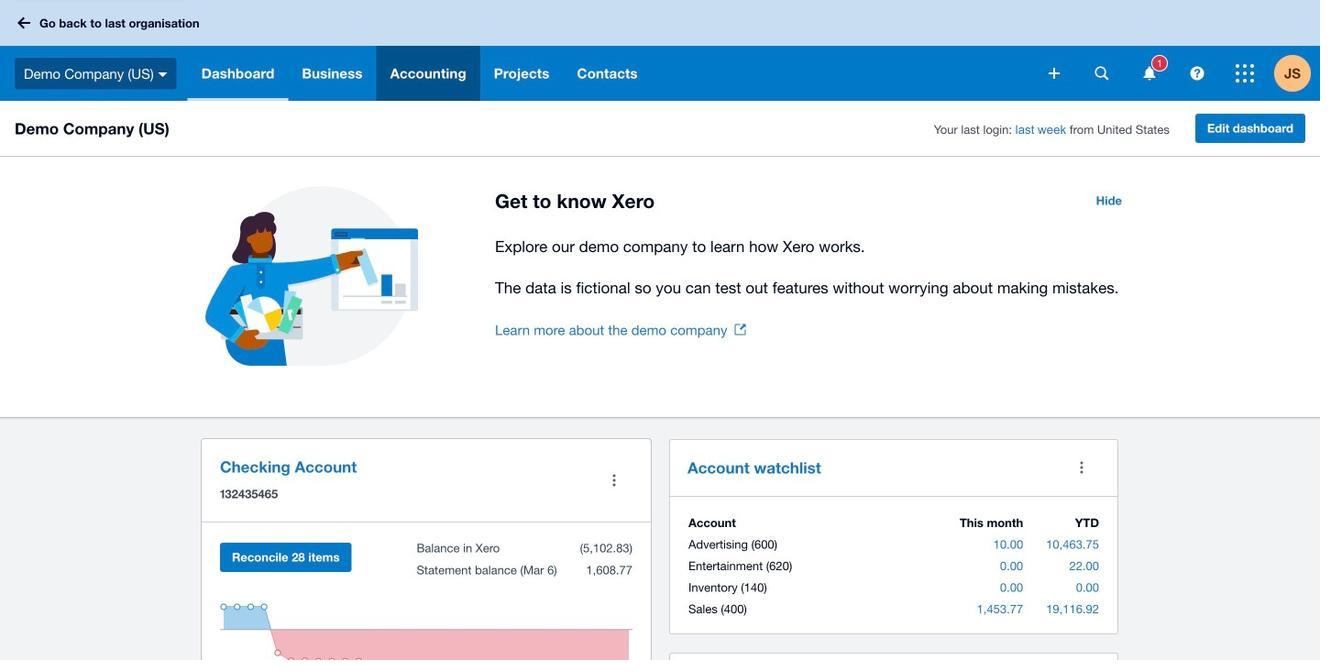Task type: locate. For each thing, give the bounding box(es) containing it.
svg image
[[17, 17, 30, 29], [1236, 64, 1254, 83], [1095, 66, 1109, 80], [1190, 66, 1204, 80], [1049, 68, 1060, 79]]

intro banner body element
[[495, 234, 1133, 301]]

0 horizontal spatial svg image
[[158, 72, 167, 77]]

svg image
[[1144, 66, 1156, 80], [158, 72, 167, 77]]

1 horizontal spatial svg image
[[1144, 66, 1156, 80]]

banner
[[0, 0, 1320, 101]]



Task type: vqa. For each thing, say whether or not it's contained in the screenshot.
"select"
no



Task type: describe. For each thing, give the bounding box(es) containing it.
manage menu toggle image
[[596, 462, 633, 499]]



